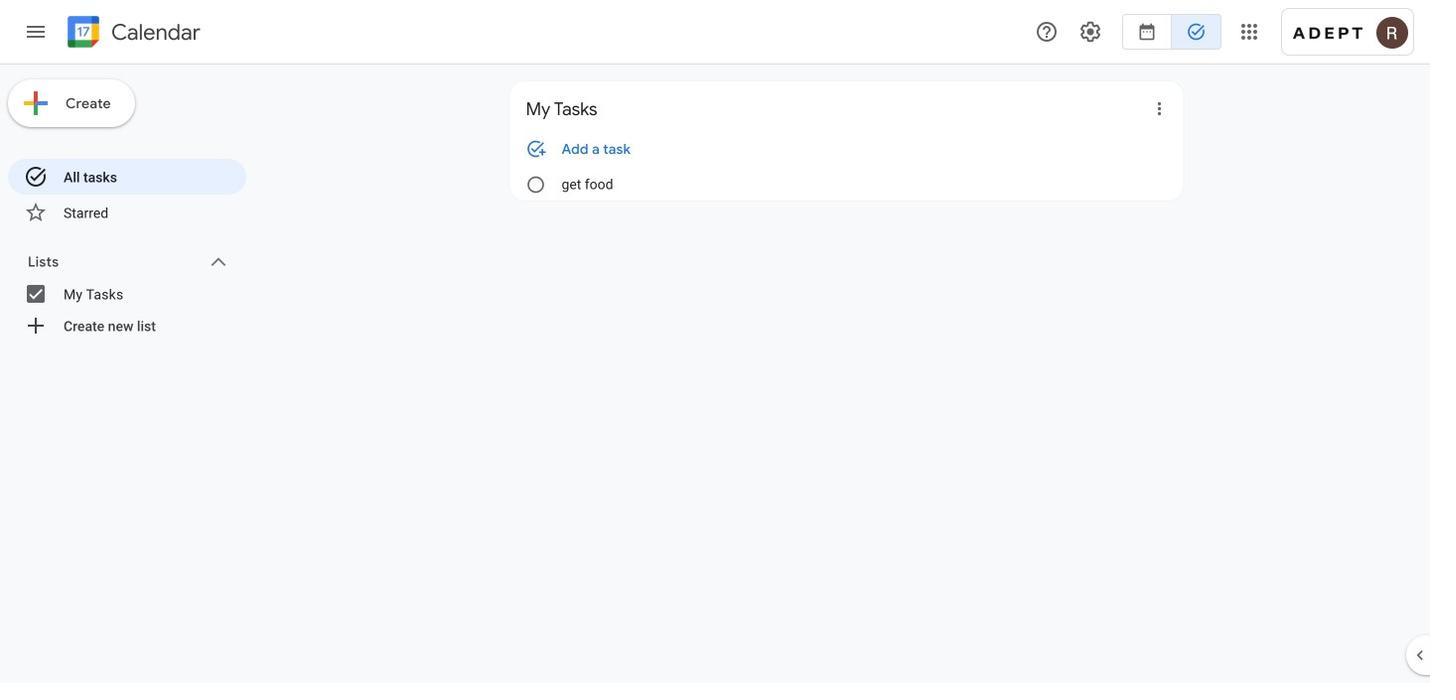 Task type: locate. For each thing, give the bounding box(es) containing it.
settings menu image
[[1079, 20, 1103, 44]]

heading
[[107, 20, 201, 44]]

calendar element
[[64, 12, 201, 56]]

heading inside calendar element
[[107, 20, 201, 44]]



Task type: vqa. For each thing, say whether or not it's contained in the screenshot.
Tasks Sidebar image on the top left of page
yes



Task type: describe. For each thing, give the bounding box(es) containing it.
support menu image
[[1035, 20, 1059, 44]]

tasks sidebar image
[[24, 20, 48, 44]]



